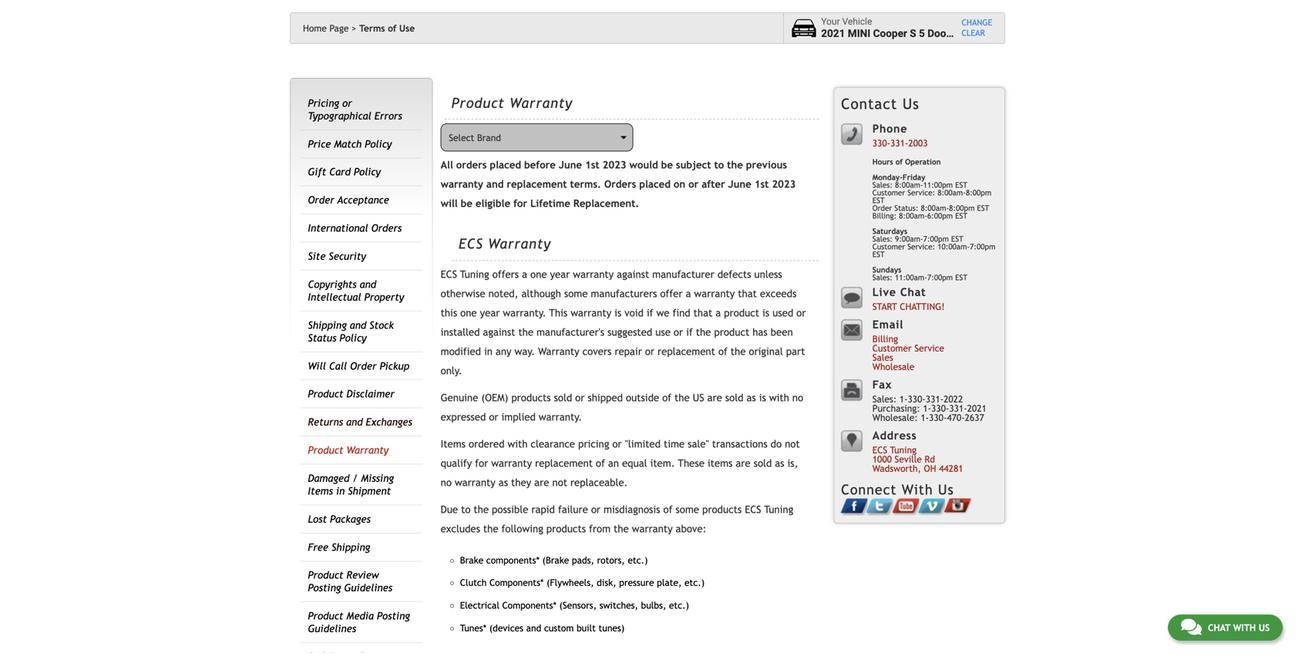 Task type: describe. For each thing, give the bounding box(es) containing it.
will call order pickup link
[[308, 360, 410, 372]]

warranty up 'before'
[[510, 95, 573, 111]]

replacement for 2023
[[507, 178, 567, 190]]

time
[[664, 438, 685, 450]]

errors
[[375, 110, 402, 122]]

wholesale:
[[873, 412, 918, 423]]

tunes* (devices and custom built tunes)
[[460, 623, 625, 633]]

0 vertical spatial 2023
[[603, 159, 627, 171]]

products inside genuine (oem) products sold or shipped outside of the us are sold as is with no expressed or implied warranty.
[[512, 392, 551, 404]]

mini
[[848, 27, 871, 40]]

0 horizontal spatial june
[[559, 159, 582, 171]]

connect
[[841, 482, 897, 498]]

clutch components* (flywheels, disk, pressure plate, etc.)
[[460, 577, 705, 588]]

or right used
[[797, 307, 806, 319]]

the up excludes
[[474, 503, 489, 515]]

and for copyrights and intellectual property
[[360, 278, 376, 290]]

product for product disclaimer link
[[308, 388, 344, 400]]

fax sales: 1-330-331-2022 purchasing: 1-330-331-2021 wholesale: 1-330-470-2637
[[873, 378, 987, 423]]

warranty. inside genuine (oem) products sold or shipped outside of the us are sold as is with no expressed or implied warranty.
[[539, 411, 582, 423]]

(flywheels,
[[547, 577, 594, 588]]

status
[[308, 332, 337, 344]]

tunes*
[[460, 623, 487, 633]]

sale"
[[688, 438, 709, 450]]

product disclaimer link
[[308, 388, 395, 400]]

is left void
[[615, 307, 622, 319]]

0 horizontal spatial a
[[522, 268, 528, 280]]

damaged / missing items in shipment link
[[308, 472, 394, 497]]

pricing or typographical errors link
[[308, 97, 402, 122]]

order acceptance link
[[308, 194, 389, 206]]

transactions
[[712, 438, 768, 450]]

0 horizontal spatial us
[[903, 95, 920, 112]]

posting for product review posting guidelines
[[308, 582, 341, 594]]

connect with us
[[841, 482, 954, 498]]

1 horizontal spatial be
[[661, 159, 673, 171]]

1 vertical spatial be
[[461, 198, 473, 210]]

repair
[[615, 345, 642, 357]]

1- up 'wholesale:'
[[900, 394, 908, 404]]

qualify
[[441, 457, 472, 469]]

ecs tuning offers a one year warranty against manufacturer defects unless otherwise noted, although some manufacturers offer a warranty that exceeds this one year warranty. this warranty is void if we find that a product is used or installed against the manufacturer's suggested use or if the product has been modified in any way. warranty covers repair or replacement of the original part only.
[[441, 268, 806, 377]]

above:
[[676, 523, 707, 535]]

1 horizontal spatial placed
[[640, 178, 671, 190]]

policy for price match policy
[[365, 138, 392, 150]]

or inside all orders placed before june 1st 2023 would be subject to the previous warranty and replacement terms. orders placed on or after june 1st 2023 will be eligible for lifetime replacement.
[[689, 178, 699, 190]]

select
[[449, 132, 475, 143]]

excludes
[[441, 523, 480, 535]]

1 horizontal spatial not
[[785, 438, 800, 450]]

2022
[[944, 394, 963, 404]]

tuning inside the ecs tuning offers a one year warranty against manufacturer defects unless otherwise noted, although some manufacturers offer a warranty that exceeds this one year warranty. this warranty is void if we find that a product is used or installed against the manufacturer's suggested use or if the product has been modified in any way. warranty covers repair or replacement of the original part only.
[[460, 268, 489, 280]]

sundays
[[873, 265, 902, 274]]

9:00am-
[[895, 234, 924, 243]]

1 horizontal spatial order
[[350, 360, 377, 372]]

previous
[[746, 159, 787, 171]]

1 vertical spatial products
[[703, 503, 742, 515]]

2 horizontal spatial are
[[736, 457, 751, 469]]

0 horizontal spatial 1st
[[585, 159, 600, 171]]

shipping inside shipping and stock status policy
[[308, 319, 347, 331]]

terms of use
[[359, 23, 415, 34]]

match
[[334, 138, 362, 150]]

electrical
[[460, 600, 500, 611]]

way.
[[515, 345, 535, 357]]

1- right 'wholesale:'
[[921, 412, 929, 423]]

no inside items ordered with clearance pricing or "limited time sale" transactions do not qualify for warranty replacement of an equal item. these items are sold as is, no warranty as they are not replaceable.
[[441, 476, 452, 488]]

items inside damaged / missing items in shipment
[[308, 485, 333, 497]]

home
[[303, 23, 327, 34]]

and for returns and exchanges
[[346, 416, 363, 428]]

would
[[630, 159, 658, 171]]

0 horizontal spatial order
[[308, 194, 334, 206]]

void
[[625, 307, 644, 319]]

3 sales: from the top
[[873, 273, 893, 282]]

warranty up manufacturer's
[[571, 307, 612, 319]]

11:00pm
[[924, 180, 953, 189]]

international orders link
[[308, 222, 402, 234]]

7:00pm right 9:00am-
[[970, 242, 996, 251]]

wholesale
[[873, 361, 915, 372]]

property
[[364, 291, 404, 303]]

1 horizontal spatial chat
[[1208, 622, 1231, 633]]

warranty inside the ecs tuning offers a one year warranty against manufacturer defects unless otherwise noted, although some manufacturers offer a warranty that exceeds this one year warranty. this warranty is void if we find that a product is used or installed against the manufacturer's suggested use or if the product has been modified in any way. warranty covers repair or replacement of the original part only.
[[538, 345, 580, 357]]

lost packages
[[308, 513, 371, 525]]

ecs down eligible
[[459, 235, 483, 252]]

unless
[[755, 268, 782, 280]]

page
[[330, 23, 349, 34]]

product disclaimer
[[308, 388, 395, 400]]

product review posting guidelines link
[[308, 569, 393, 594]]

ordered
[[469, 438, 505, 450]]

change link
[[962, 18, 993, 28]]

disk,
[[597, 577, 617, 588]]

1 vertical spatial 1st
[[755, 178, 769, 190]]

warranty down returns and exchanges
[[347, 444, 389, 456]]

product up select brand
[[452, 95, 505, 111]]

order acceptance
[[308, 194, 389, 206]]

pads,
[[572, 555, 594, 565]]

1 vertical spatial 2023
[[772, 178, 796, 190]]

genuine
[[441, 392, 478, 404]]

are inside genuine (oem) products sold or shipped outside of the us are sold as is with no expressed or implied warranty.
[[708, 392, 722, 404]]

site security
[[308, 250, 366, 262]]

etc.) for brake components* (brake pads, rotors, etc.)
[[628, 555, 648, 565]]

policy inside shipping and stock status policy
[[340, 332, 367, 344]]

1 horizontal spatial if
[[686, 326, 693, 338]]

8:00am- down 11:00pm
[[921, 204, 949, 212]]

0 horizontal spatial as
[[499, 476, 508, 488]]

seville
[[895, 454, 922, 464]]

330- left 2637
[[932, 403, 950, 414]]

with inside items ordered with clearance pricing or "limited time sale" transactions do not qualify for warranty replacement of an equal item. these items are sold as is, no warranty as they are not replaceable.
[[508, 438, 528, 450]]

1 vertical spatial not
[[552, 476, 568, 488]]

is left used
[[763, 307, 770, 319]]

0 horizontal spatial are
[[535, 476, 549, 488]]

and inside all orders placed before june 1st 2023 would be subject to the previous warranty and replacement terms. orders placed on or after june 1st 2023 will be eligible for lifetime replacement.
[[487, 178, 504, 190]]

0 vertical spatial 8:00pm
[[966, 188, 992, 197]]

shipping and stock status policy
[[308, 319, 394, 344]]

electrical components* (sensors, switches, bulbs, etc.)
[[460, 600, 689, 611]]

for inside items ordered with clearance pricing or "limited time sale" transactions do not qualify for warranty replacement of an equal item. these items are sold as is, no warranty as they are not replaceable.
[[475, 457, 488, 469]]

plate,
[[657, 577, 682, 588]]

(brake
[[543, 555, 569, 565]]

returns and exchanges link
[[308, 416, 412, 428]]

damaged
[[308, 472, 350, 484]]

warranty up offers
[[488, 235, 551, 252]]

price match policy
[[308, 138, 392, 150]]

1 vertical spatial etc.)
[[685, 577, 705, 588]]

of inside hours of operation monday-friday sales: 8:00am-11:00pm est customer service: 8:00am-8:00pm est order status: 8:00am-8:00pm est billing: 8:00am-6:00pm est saturdays sales: 9:00am-7:00pm est customer service: 10:00am-7:00pm est sundays sales: 11:00am-7:00pm est
[[896, 157, 903, 166]]

any
[[496, 345, 512, 357]]

billing
[[873, 333, 898, 344]]

acceptance
[[337, 194, 389, 206]]

been
[[771, 326, 793, 338]]

to inside all orders placed before june 1st 2023 would be subject to the previous warranty and replacement terms. orders placed on or after june 1st 2023 will be eligible for lifetime replacement.
[[714, 159, 724, 171]]

1 vertical spatial a
[[686, 288, 691, 299]]

2 service: from the top
[[908, 242, 936, 251]]

1 vertical spatial as
[[775, 457, 785, 469]]

8:00am- up 9:00am-
[[899, 211, 928, 220]]

2 horizontal spatial a
[[716, 307, 721, 319]]

0 vertical spatial product
[[724, 307, 760, 319]]

manufacturer
[[653, 268, 715, 280]]

b46c
[[953, 27, 979, 40]]

replacement inside the ecs tuning offers a one year warranty against manufacturer defects unless otherwise noted, although some manufacturers offer a warranty that exceeds this one year warranty. this warranty is void if we find that a product is used or installed against the manufacturer's suggested use or if the product has been modified in any way. warranty covers repair or replacement of the original part only.
[[658, 345, 716, 357]]

tuning inside due to the possible rapid failure or misdiagnosis of some products ecs tuning excludes the following products from the warranty above:
[[765, 503, 794, 515]]

saturdays
[[873, 227, 908, 236]]

misdiagnosis
[[604, 503, 661, 515]]

offers
[[492, 268, 519, 280]]

warranty down defects on the top right of the page
[[694, 288, 735, 299]]

wadsworth,
[[873, 463, 921, 474]]

order inside hours of operation monday-friday sales: 8:00am-11:00pm est customer service: 8:00am-8:00pm est order status: 8:00am-8:00pm est billing: 8:00am-6:00pm est saturdays sales: 9:00am-7:00pm est customer service: 10:00am-7:00pm est sundays sales: 11:00am-7:00pm est
[[873, 204, 892, 212]]

to inside due to the possible rapid failure or misdiagnosis of some products ecs tuning excludes the following products from the warranty above:
[[461, 503, 471, 515]]

warranty down "qualify" at the left of page
[[455, 476, 496, 488]]

rapid
[[532, 503, 555, 515]]

your
[[821, 16, 840, 27]]

330- down 2022
[[929, 412, 947, 423]]

only.
[[441, 365, 462, 377]]

they
[[511, 476, 531, 488]]

1 horizontal spatial 331-
[[926, 394, 944, 404]]

us for connect
[[938, 482, 954, 498]]

330- up 'wholesale:'
[[908, 394, 926, 404]]

built
[[577, 623, 596, 633]]

1 vertical spatial product
[[714, 326, 750, 338]]

sold inside items ordered with clearance pricing or "limited time sale" transactions do not qualify for warranty replacement of an equal item. these items are sold as is, no warranty as they are not replaceable.
[[754, 457, 772, 469]]

0 vertical spatial against
[[617, 268, 649, 280]]

1000
[[873, 454, 892, 464]]

replacement.
[[574, 198, 639, 210]]

in inside damaged / missing items in shipment
[[336, 485, 345, 497]]

hours
[[873, 157, 894, 166]]

failure
[[558, 503, 588, 515]]

or right use
[[674, 326, 683, 338]]

and left the custom on the left
[[526, 623, 542, 633]]

11:00am-
[[895, 273, 928, 282]]

some inside due to the possible rapid failure or misdiagnosis of some products ecs tuning excludes the following products from the warranty above:
[[676, 503, 699, 515]]

8:00am- up status:
[[895, 180, 924, 189]]

components* for electrical
[[502, 600, 557, 611]]

5
[[919, 27, 925, 40]]

or down (oem)
[[489, 411, 499, 423]]

billing:
[[873, 211, 897, 220]]

2 horizontal spatial 331-
[[950, 403, 968, 414]]

guidelines for review
[[344, 582, 393, 594]]

"limited
[[625, 438, 661, 450]]

with inside genuine (oem) products sold or shipped outside of the us are sold as is with no expressed or implied warranty.
[[769, 392, 790, 404]]

470-
[[947, 412, 965, 423]]

switches,
[[600, 600, 638, 611]]

or right repair
[[645, 345, 655, 357]]

the left the original
[[731, 345, 746, 357]]

1 vertical spatial shipping
[[332, 541, 370, 553]]



Task type: locate. For each thing, give the bounding box(es) containing it.
billing link
[[873, 333, 898, 344]]

0 vertical spatial us
[[903, 95, 920, 112]]

1 vertical spatial policy
[[354, 166, 381, 178]]

typographical
[[308, 110, 372, 122]]

2 vertical spatial are
[[535, 476, 549, 488]]

0 vertical spatial service:
[[908, 188, 936, 197]]

has
[[753, 326, 768, 338]]

of inside items ordered with clearance pricing or "limited time sale" transactions do not qualify for warranty replacement of an equal item. these items are sold as is, no warranty as they are not replaceable.
[[596, 457, 605, 469]]

0 vertical spatial be
[[661, 159, 673, 171]]

2 vertical spatial as
[[499, 476, 508, 488]]

that
[[738, 288, 757, 299], [694, 307, 713, 319]]

product inside product review posting guidelines
[[308, 569, 344, 581]]

are right us
[[708, 392, 722, 404]]

for
[[514, 198, 527, 210], [475, 457, 488, 469]]

price
[[308, 138, 331, 150]]

with up do
[[769, 392, 790, 404]]

chat right the comments image
[[1208, 622, 1231, 633]]

brake components* (brake pads, rotors, etc.)
[[460, 555, 648, 565]]

0 vertical spatial tuning
[[460, 268, 489, 280]]

be right will
[[461, 198, 473, 210]]

and inside shipping and stock status policy
[[350, 319, 366, 331]]

0 vertical spatial etc.)
[[628, 555, 648, 565]]

of inside genuine (oem) products sold or shipped outside of the us are sold as is with no expressed or implied warranty.
[[663, 392, 672, 404]]

items
[[708, 457, 733, 469]]

replacement down clearance
[[535, 457, 593, 469]]

fax
[[873, 378, 892, 391]]

tuning inside address ecs tuning 1000 seville rd wadsworth, oh 44281
[[890, 444, 917, 455]]

warranty. inside the ecs tuning offers a one year warranty against manufacturer defects unless otherwise noted, although some manufacturers offer a warranty that exceeds this one year warranty. this warranty is void if we find that a product is used or installed against the manufacturer's suggested use or if the product has been modified in any way. warranty covers repair or replacement of the original part only.
[[503, 307, 546, 319]]

purchasing:
[[873, 403, 921, 414]]

or left shipped
[[575, 392, 585, 404]]

lost
[[308, 513, 327, 525]]

3 customer from the top
[[873, 343, 912, 353]]

warranty up manufacturers
[[573, 268, 614, 280]]

be
[[661, 159, 673, 171], [461, 198, 473, 210]]

2 vertical spatial products
[[547, 523, 586, 535]]

no down "qualify" at the left of page
[[441, 476, 452, 488]]

tuning down address
[[890, 444, 917, 455]]

0 horizontal spatial tuning
[[460, 268, 489, 280]]

suggested
[[608, 326, 653, 338]]

genuine (oem) products sold or shipped outside of the us are sold as is with no expressed or implied warranty.
[[441, 392, 804, 423]]

1 horizontal spatial to
[[714, 159, 724, 171]]

2 customer from the top
[[873, 242, 906, 251]]

1 horizontal spatial one
[[531, 268, 547, 280]]

2021 inside fax sales: 1-330-331-2022 purchasing: 1-330-331-2021 wholesale: 1-330-470-2637
[[968, 403, 987, 414]]

2 horizontal spatial us
[[1259, 622, 1270, 633]]

sales: down the fax
[[873, 394, 897, 404]]

of left an
[[596, 457, 605, 469]]

0 horizontal spatial against
[[483, 326, 515, 338]]

2021
[[821, 27, 846, 40], [968, 403, 987, 414]]

with down implied
[[508, 438, 528, 450]]

orders inside all orders placed before june 1st 2023 would be subject to the previous warranty and replacement terms. orders placed on or after june 1st 2023 will be eligible for lifetime replacement.
[[604, 178, 636, 190]]

1 vertical spatial us
[[938, 482, 954, 498]]

as inside genuine (oem) products sold or shipped outside of the us are sold as is with no expressed or implied warranty.
[[747, 392, 756, 404]]

sold left shipped
[[554, 392, 572, 404]]

0 vertical spatial that
[[738, 288, 757, 299]]

2 vertical spatial customer
[[873, 343, 912, 353]]

international
[[308, 222, 368, 234]]

posting inside product media posting guidelines
[[377, 610, 410, 622]]

as left is,
[[775, 457, 785, 469]]

etc.) down the plate,
[[669, 600, 689, 611]]

products up implied
[[512, 392, 551, 404]]

order right call
[[350, 360, 377, 372]]

expressed
[[441, 411, 486, 423]]

returns and exchanges
[[308, 416, 412, 428]]

replacement for "limited
[[535, 457, 593, 469]]

customer inside email billing customer service sales wholesale
[[873, 343, 912, 353]]

not right do
[[785, 438, 800, 450]]

door
[[928, 27, 950, 40]]

copyrights and intellectual property
[[308, 278, 404, 303]]

and down product disclaimer link
[[346, 416, 363, 428]]

product warranty
[[452, 95, 573, 111], [308, 444, 389, 456]]

product left "has"
[[714, 326, 750, 338]]

1 vertical spatial product warranty
[[308, 444, 389, 456]]

2021 inside your vehicle 2021 mini cooper s 5 door b46c
[[821, 27, 846, 40]]

1 horizontal spatial 2021
[[968, 403, 987, 414]]

product for product warranty "link"
[[308, 444, 344, 456]]

1 vertical spatial if
[[686, 326, 693, 338]]

in down damaged
[[336, 485, 345, 497]]

the up way. on the left
[[519, 326, 534, 338]]

0 vertical spatial components*
[[490, 577, 544, 588]]

guidelines for media
[[308, 623, 356, 635]]

8:00pm right 11:00pm
[[966, 188, 992, 197]]

etc.) right the plate,
[[685, 577, 705, 588]]

2003
[[909, 138, 928, 148]]

1 vertical spatial placed
[[640, 178, 671, 190]]

product inside product media posting guidelines
[[308, 610, 344, 622]]

are
[[708, 392, 722, 404], [736, 457, 751, 469], [535, 476, 549, 488]]

shipping up the status
[[308, 319, 347, 331]]

0 vertical spatial for
[[514, 198, 527, 210]]

the left previous
[[727, 159, 743, 171]]

us up phone
[[903, 95, 920, 112]]

0 horizontal spatial some
[[564, 288, 588, 299]]

components* for clutch
[[490, 577, 544, 588]]

0 horizontal spatial 2023
[[603, 159, 627, 171]]

original
[[749, 345, 783, 357]]

june
[[559, 159, 582, 171], [728, 178, 752, 190]]

1 horizontal spatial posting
[[377, 610, 410, 622]]

2 vertical spatial replacement
[[535, 457, 593, 469]]

items up "qualify" at the left of page
[[441, 438, 466, 450]]

an
[[608, 457, 619, 469]]

will call order pickup
[[308, 360, 410, 372]]

of right misdiagnosis
[[664, 503, 673, 515]]

on
[[674, 178, 686, 190]]

product up "has"
[[724, 307, 760, 319]]

ecs inside the ecs tuning offers a one year warranty against manufacturer defects unless otherwise noted, although some manufacturers offer a warranty that exceeds this one year warranty. this warranty is void if we find that a product is used or installed against the manufacturer's suggested use or if the product has been modified in any way. warranty covers repair or replacement of the original part only.
[[441, 268, 457, 280]]

will
[[308, 360, 326, 372]]

2 vertical spatial a
[[716, 307, 721, 319]]

damaged / missing items in shipment
[[308, 472, 394, 497]]

1 vertical spatial year
[[480, 307, 500, 319]]

0 vertical spatial one
[[531, 268, 547, 280]]

manufacturer's
[[537, 326, 605, 338]]

replacement inside items ordered with clearance pricing or "limited time sale" transactions do not qualify for warranty replacement of an equal item. these items are sold as is, no warranty as they are not replaceable.
[[535, 457, 593, 469]]

1 horizontal spatial us
[[938, 482, 954, 498]]

in
[[484, 345, 493, 357], [336, 485, 345, 497]]

0 horizontal spatial placed
[[490, 159, 521, 171]]

chat down 11:00am-
[[901, 286, 926, 298]]

of left use
[[388, 23, 397, 34]]

0 horizontal spatial product warranty
[[308, 444, 389, 456]]

guidelines inside product media posting guidelines
[[308, 623, 356, 635]]

0 horizontal spatial be
[[461, 198, 473, 210]]

331- inside phone 330-331-2003
[[891, 138, 909, 148]]

0 vertical spatial placed
[[490, 159, 521, 171]]

policy up will call order pickup
[[340, 332, 367, 344]]

8:00am- up 6:00pm
[[938, 188, 966, 197]]

year up although
[[550, 268, 570, 280]]

hours of operation monday-friday sales: 8:00am-11:00pm est customer service: 8:00am-8:00pm est order status: 8:00am-8:00pm est billing: 8:00am-6:00pm est saturdays sales: 9:00am-7:00pm est customer service: 10:00am-7:00pm est sundays sales: 11:00am-7:00pm est
[[873, 157, 996, 282]]

7:00pm down 6:00pm
[[924, 234, 949, 243]]

1- left 2022
[[923, 403, 932, 414]]

1 horizontal spatial orders
[[604, 178, 636, 190]]

warranty down misdiagnosis
[[632, 523, 673, 535]]

the right "from" at the left bottom
[[614, 523, 629, 535]]

us for chat
[[1259, 622, 1270, 633]]

june right "after"
[[728, 178, 752, 190]]

sales: down billing:
[[873, 234, 893, 243]]

0 vertical spatial guidelines
[[344, 582, 393, 594]]

1 horizontal spatial for
[[514, 198, 527, 210]]

or up an
[[613, 438, 622, 450]]

or up "from" at the left bottom
[[591, 503, 601, 515]]

in inside the ecs tuning offers a one year warranty against manufacturer defects unless otherwise noted, although some manufacturers offer a warranty that exceeds this one year warranty. this warranty is void if we find that a product is used or installed against the manufacturer's suggested use or if the product has been modified in any way. warranty covers repair or replacement of the original part only.
[[484, 345, 493, 357]]

gift card policy link
[[308, 166, 381, 178]]

1 vertical spatial to
[[461, 503, 471, 515]]

1 vertical spatial against
[[483, 326, 515, 338]]

ecs inside due to the possible rapid failure or misdiagnosis of some products ecs tuning excludes the following products from the warranty above:
[[745, 503, 762, 515]]

of inside the ecs tuning offers a one year warranty against manufacturer defects unless otherwise noted, although some manufacturers offer a warranty that exceeds this one year warranty. this warranty is void if we find that a product is used or installed against the manufacturer's suggested use or if the product has been modified in any way. warranty covers repair or replacement of the original part only.
[[719, 345, 728, 357]]

0 horizontal spatial 331-
[[891, 138, 909, 148]]

components* down components*
[[490, 577, 544, 588]]

ecs inside address ecs tuning 1000 seville rd wadsworth, oh 44281
[[873, 444, 888, 455]]

the inside all orders placed before june 1st 2023 would be subject to the previous warranty and replacement terms. orders placed on or after june 1st 2023 will be eligible for lifetime replacement.
[[727, 159, 743, 171]]

of inside due to the possible rapid failure or misdiagnosis of some products ecs tuning excludes the following products from the warranty above:
[[664, 503, 673, 515]]

the down possible
[[483, 523, 499, 535]]

1 customer from the top
[[873, 188, 906, 197]]

0 horizontal spatial that
[[694, 307, 713, 319]]

330- inside phone 330-331-2003
[[873, 138, 891, 148]]

vehicle
[[843, 16, 872, 27]]

product for the product media posting guidelines link
[[308, 610, 344, 622]]

0 vertical spatial in
[[484, 345, 493, 357]]

1 horizontal spatial in
[[484, 345, 493, 357]]

before
[[524, 159, 556, 171]]

2021 down your
[[821, 27, 846, 40]]

1 vertical spatial tuning
[[890, 444, 917, 455]]

is inside genuine (oem) products sold or shipped outside of the us are sold as is with no expressed or implied warranty.
[[759, 392, 766, 404]]

or inside pricing or typographical errors
[[342, 97, 352, 109]]

address
[[873, 429, 917, 442]]

1 service: from the top
[[908, 188, 936, 197]]

product for 'product review posting guidelines' link
[[308, 569, 344, 581]]

brake
[[460, 555, 484, 565]]

1 horizontal spatial that
[[738, 288, 757, 299]]

1 horizontal spatial as
[[747, 392, 756, 404]]

placed
[[490, 159, 521, 171], [640, 178, 671, 190]]

replacement down use
[[658, 345, 716, 357]]

7:00pm down 10:00am-
[[928, 273, 953, 282]]

1 vertical spatial orders
[[371, 222, 402, 234]]

start chatting! link
[[873, 301, 945, 312]]

0 vertical spatial 2021
[[821, 27, 846, 40]]

chat inside live chat start chatting!
[[901, 286, 926, 298]]

warranty inside all orders placed before june 1st 2023 would be subject to the previous warranty and replacement terms. orders placed on or after june 1st 2023 will be eligible for lifetime replacement.
[[441, 178, 483, 190]]

for inside all orders placed before june 1st 2023 would be subject to the previous warranty and replacement terms. orders placed on or after june 1st 2023 will be eligible for lifetime replacement.
[[514, 198, 527, 210]]

2 vertical spatial tuning
[[765, 503, 794, 515]]

the
[[727, 159, 743, 171], [519, 326, 534, 338], [696, 326, 711, 338], [731, 345, 746, 357], [675, 392, 690, 404], [474, 503, 489, 515], [483, 523, 499, 535], [614, 523, 629, 535]]

0 horizontal spatial 2021
[[821, 27, 846, 40]]

sold right us
[[725, 392, 744, 404]]

0 vertical spatial orders
[[604, 178, 636, 190]]

order left status:
[[873, 204, 892, 212]]

0 vertical spatial if
[[647, 307, 654, 319]]

1 vertical spatial some
[[676, 503, 699, 515]]

address ecs tuning 1000 seville rd wadsworth, oh 44281
[[873, 429, 964, 474]]

returns
[[308, 416, 343, 428]]

phone
[[873, 122, 908, 135]]

these
[[678, 457, 705, 469]]

etc.) up pressure
[[628, 555, 648, 565]]

0 horizontal spatial sold
[[554, 392, 572, 404]]

2 horizontal spatial with
[[1234, 622, 1256, 633]]

1 vertical spatial posting
[[377, 610, 410, 622]]

chat with us
[[1208, 622, 1270, 633]]

a right offer
[[686, 288, 691, 299]]

0 vertical spatial as
[[747, 392, 756, 404]]

international orders
[[308, 222, 402, 234]]

no
[[793, 392, 804, 404], [441, 476, 452, 488]]

pickup
[[380, 360, 410, 372]]

and for shipping and stock status policy
[[350, 319, 366, 331]]

as
[[747, 392, 756, 404], [775, 457, 785, 469], [499, 476, 508, 488]]

service: down friday
[[908, 188, 936, 197]]

and up eligible
[[487, 178, 504, 190]]

1 vertical spatial in
[[336, 485, 345, 497]]

product left the media
[[308, 610, 344, 622]]

price match policy link
[[308, 138, 392, 150]]

subject
[[676, 159, 711, 171]]

brand
[[477, 132, 501, 143]]

or inside items ordered with clearance pricing or "limited time sale" transactions do not qualify for warranty replacement of an equal item. these items are sold as is, no warranty as they are not replaceable.
[[613, 438, 622, 450]]

wholesale link
[[873, 361, 915, 372]]

the right use
[[696, 326, 711, 338]]

against up manufacturers
[[617, 268, 649, 280]]

policy
[[365, 138, 392, 150], [354, 166, 381, 178], [340, 332, 367, 344]]

placed down 'would'
[[640, 178, 671, 190]]

0 vertical spatial posting
[[308, 582, 341, 594]]

service:
[[908, 188, 936, 197], [908, 242, 936, 251]]

no inside genuine (oem) products sold or shipped outside of the us are sold as is with no expressed or implied warranty.
[[793, 392, 804, 404]]

2 sales: from the top
[[873, 234, 893, 243]]

0 vertical spatial products
[[512, 392, 551, 404]]

shipping down packages
[[332, 541, 370, 553]]

components*
[[486, 555, 540, 565]]

0 vertical spatial replacement
[[507, 178, 567, 190]]

product up the returns
[[308, 388, 344, 400]]

guidelines inside product review posting guidelines
[[344, 582, 393, 594]]

a right offers
[[522, 268, 528, 280]]

for down ordered at left bottom
[[475, 457, 488, 469]]

status:
[[895, 204, 919, 212]]

0 vertical spatial some
[[564, 288, 588, 299]]

0 horizontal spatial to
[[461, 503, 471, 515]]

shipment
[[348, 485, 391, 497]]

disclaimer
[[347, 388, 395, 400]]

warranty up they
[[491, 457, 532, 469]]

1 vertical spatial customer
[[873, 242, 906, 251]]

gift
[[308, 166, 326, 178]]

some inside the ecs tuning offers a one year warranty against manufacturer defects unless otherwise noted, although some manufacturers offer a warranty that exceeds this one year warranty. this warranty is void if we find that a product is used or installed against the manufacturer's suggested use or if the product has been modified in any way. warranty covers repair or replacement of the original part only.
[[564, 288, 588, 299]]

and up property
[[360, 278, 376, 290]]

start
[[873, 301, 897, 312]]

0 vertical spatial chat
[[901, 286, 926, 298]]

us down '44281'
[[938, 482, 954, 498]]

policy for gift card policy
[[354, 166, 381, 178]]

warranty. down although
[[503, 307, 546, 319]]

free
[[308, 541, 329, 553]]

0 vertical spatial shipping
[[308, 319, 347, 331]]

replacement inside all orders placed before june 1st 2023 would be subject to the previous warranty and replacement terms. orders placed on or after june 1st 2023 will be eligible for lifetime replacement.
[[507, 178, 567, 190]]

0 horizontal spatial with
[[508, 438, 528, 450]]

sales: inside fax sales: 1-330-331-2022 purchasing: 1-330-331-2021 wholesale: 1-330-470-2637
[[873, 394, 897, 404]]

or inside due to the possible rapid failure or misdiagnosis of some products ecs tuning excludes the following products from the warranty above:
[[591, 503, 601, 515]]

pressure
[[619, 577, 654, 588]]

1 horizontal spatial june
[[728, 178, 752, 190]]

all
[[441, 159, 453, 171]]

sold down do
[[754, 457, 772, 469]]

otherwise
[[441, 288, 486, 299]]

card
[[329, 166, 351, 178]]

select brand
[[449, 132, 501, 143]]

1 vertical spatial that
[[694, 307, 713, 319]]

1 horizontal spatial product warranty
[[452, 95, 573, 111]]

the left us
[[675, 392, 690, 404]]

customer
[[873, 188, 906, 197], [873, 242, 906, 251], [873, 343, 912, 353]]

330- down phone
[[873, 138, 891, 148]]

bulbs,
[[641, 600, 666, 611]]

4 sales: from the top
[[873, 394, 897, 404]]

1st down previous
[[755, 178, 769, 190]]

posting
[[308, 582, 341, 594], [377, 610, 410, 622]]

oh
[[924, 463, 937, 474]]

warranty down manufacturer's
[[538, 345, 580, 357]]

1 horizontal spatial sold
[[725, 392, 744, 404]]

2 horizontal spatial sold
[[754, 457, 772, 469]]

due to the possible rapid failure or misdiagnosis of some products ecs tuning excludes the following products from the warranty above:
[[441, 503, 794, 535]]

no down "part"
[[793, 392, 804, 404]]

replacement down 'before'
[[507, 178, 567, 190]]

ecs down transactions
[[745, 503, 762, 515]]

as left they
[[499, 476, 508, 488]]

2023 left 'would'
[[603, 159, 627, 171]]

1 vertical spatial one
[[460, 307, 477, 319]]

comments image
[[1181, 618, 1202, 636]]

1 sales: from the top
[[873, 180, 893, 189]]

(sensors,
[[559, 600, 597, 611]]

2 horizontal spatial tuning
[[890, 444, 917, 455]]

products up above:
[[703, 503, 742, 515]]

warranty inside due to the possible rapid failure or misdiagnosis of some products ecs tuning excludes the following products from the warranty above:
[[632, 523, 673, 535]]

0 vertical spatial product warranty
[[452, 95, 573, 111]]

ecs down address
[[873, 444, 888, 455]]

items inside items ordered with clearance pricing or "limited time sale" transactions do not qualify for warranty replacement of an equal item. these items are sold as is, no warranty as they are not replaceable.
[[441, 438, 466, 450]]

0 horizontal spatial orders
[[371, 222, 402, 234]]

posting inside product review posting guidelines
[[308, 582, 341, 594]]

as up transactions
[[747, 392, 756, 404]]

1 vertical spatial for
[[475, 457, 488, 469]]

are right they
[[535, 476, 549, 488]]

0 vertical spatial to
[[714, 159, 724, 171]]

1 horizontal spatial 1st
[[755, 178, 769, 190]]

tuning up 'otherwise'
[[460, 268, 489, 280]]

this
[[441, 307, 457, 319]]

2023 down previous
[[772, 178, 796, 190]]

0 vertical spatial year
[[550, 268, 570, 280]]

the inside genuine (oem) products sold or shipped outside of the us are sold as is with no expressed or implied warranty.
[[675, 392, 690, 404]]

some up the this
[[564, 288, 588, 299]]

1 vertical spatial 8:00pm
[[949, 204, 975, 212]]

1 vertical spatial no
[[441, 476, 452, 488]]

etc.) for electrical components* (sensors, switches, bulbs, etc.)
[[669, 600, 689, 611]]

used
[[773, 307, 794, 319]]

posting for product media posting guidelines
[[377, 610, 410, 622]]

following
[[502, 523, 544, 535]]

and inside copyrights and intellectual property
[[360, 278, 376, 290]]

if left we
[[647, 307, 654, 319]]

a right find
[[716, 307, 721, 319]]

1 horizontal spatial some
[[676, 503, 699, 515]]

product down free
[[308, 569, 344, 581]]

us right the comments image
[[1259, 622, 1270, 633]]

warranty
[[510, 95, 573, 111], [488, 235, 551, 252], [538, 345, 580, 357], [347, 444, 389, 456]]

custom
[[544, 623, 574, 633]]

1 horizontal spatial with
[[769, 392, 790, 404]]



Task type: vqa. For each thing, say whether or not it's contained in the screenshot.
a
yes



